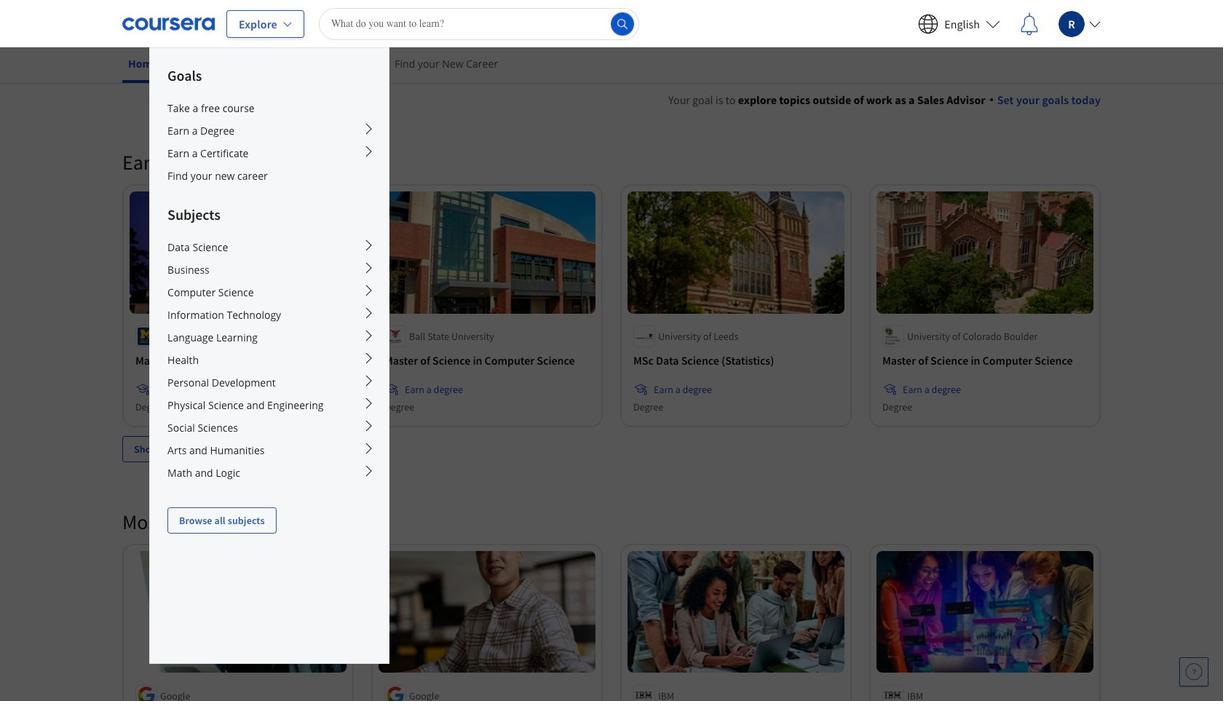 Task type: describe. For each thing, give the bounding box(es) containing it.
coursera image
[[122, 12, 215, 35]]

earn your degree collection element
[[114, 126, 1110, 486]]

help center image
[[1186, 664, 1203, 681]]

most popular certificates collection element
[[114, 486, 1110, 701]]



Task type: locate. For each thing, give the bounding box(es) containing it.
main content
[[0, 74, 1224, 701]]

None search field
[[319, 8, 639, 40]]

What do you want to learn? text field
[[319, 8, 639, 40]]

explore menu element
[[150, 48, 389, 534]]



Task type: vqa. For each thing, say whether or not it's contained in the screenshot.
Social Psychology image
no



